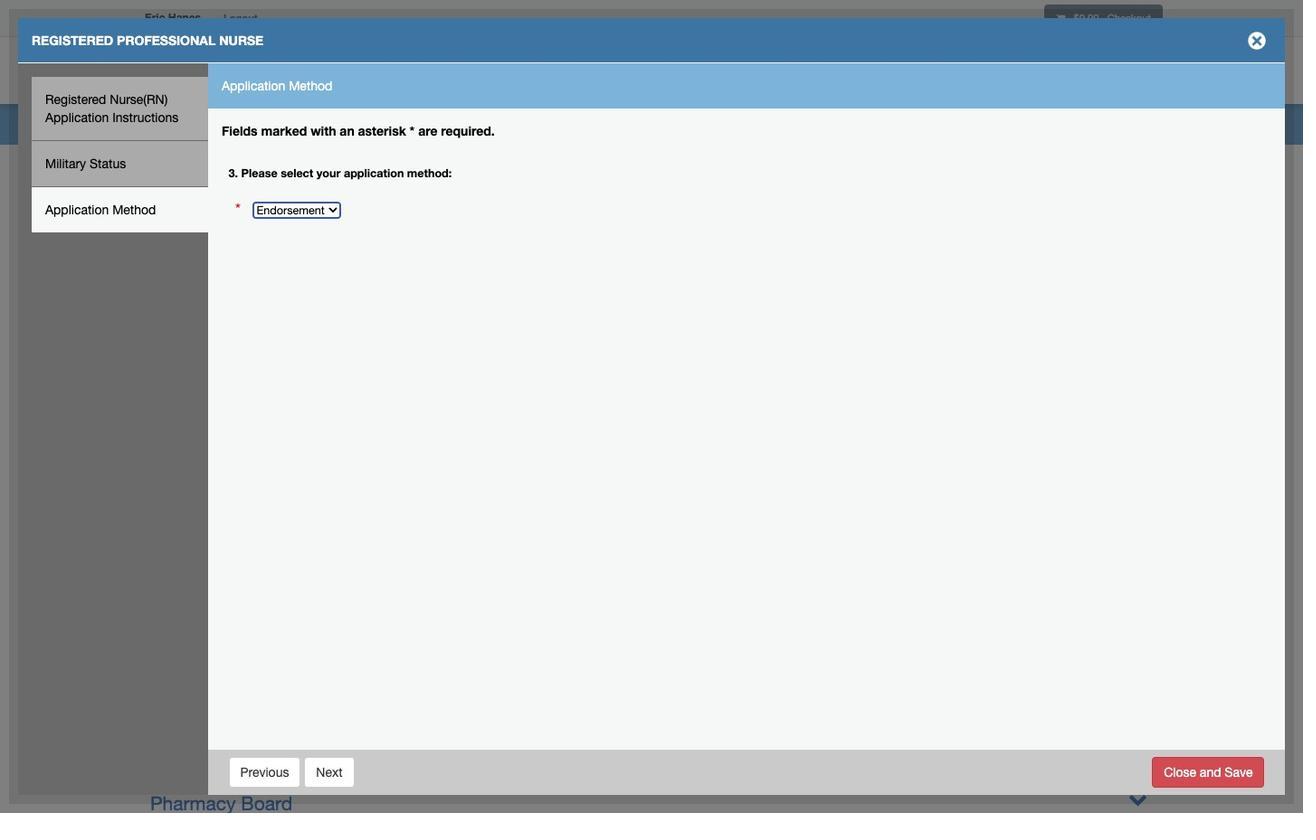 Task type: locate. For each thing, give the bounding box(es) containing it.
shopping cart image
[[1056, 14, 1066, 24]]

1 horizontal spatial application method
[[222, 79, 333, 93]]

online services link
[[1033, 41, 1168, 104]]

*
[[410, 123, 415, 138], [235, 200, 241, 219]]

1 vertical spatial application
[[45, 110, 109, 125]]

illinois department of financial and professional regulation image
[[136, 41, 549, 99]]

architecture
[[150, 264, 253, 286]]

method:
[[407, 166, 452, 180]]

application
[[222, 79, 285, 93], [45, 110, 109, 125], [45, 203, 109, 217]]

are
[[418, 123, 438, 138]]

dental board link
[[150, 354, 262, 376]]

hanes
[[168, 11, 201, 24]]

massage therapy board link
[[150, 444, 358, 465]]

2 vertical spatial application
[[45, 203, 109, 217]]

occupational
[[150, 763, 263, 785]]

massage
[[150, 444, 227, 465]]

military status
[[45, 157, 126, 171]]

liability
[[218, 414, 283, 435]]

logout link
[[210, 0, 271, 36]]

0 vertical spatial application
[[222, 79, 285, 93]]

fields marked with an asterisk * are required.
[[222, 123, 495, 138]]

(physician
[[279, 473, 365, 495]]

application inside registered nurse(rn) application instructions
[[45, 110, 109, 125]]

therapy
[[233, 444, 302, 465], [269, 763, 338, 785]]

my account
[[947, 66, 1019, 79]]

services
[[1090, 66, 1141, 79]]

0 vertical spatial therapy
[[233, 444, 302, 465]]

medical up nursing
[[150, 503, 217, 525]]

application down military status
[[45, 203, 109, 217]]

cosmetology,
[[216, 324, 333, 346]]

instructions
[[112, 110, 179, 125]]

select
[[281, 166, 313, 180]]

& right surgeon
[[464, 473, 476, 495]]

application down "registered"
[[45, 110, 109, 125]]

3.
[[229, 166, 238, 180]]

medical board (physician & surgeon & chiropractor) link
[[150, 473, 593, 495]]

accounting board link
[[150, 234, 303, 256]]

1 vertical spatial chevron down image
[[1129, 790, 1148, 809]]

chevron down image inside occupational therapy board link
[[1129, 760, 1148, 779]]

eric
[[145, 11, 165, 24]]

architecture board link
[[150, 264, 309, 286]]

1 vertical spatial medical
[[150, 503, 217, 525]]

None button
[[229, 757, 301, 788], [304, 757, 354, 788], [1152, 757, 1265, 788], [229, 757, 301, 788], [304, 757, 354, 788], [1152, 757, 1265, 788]]

1 vertical spatial *
[[235, 200, 241, 219]]

medical down the massage
[[150, 473, 217, 495]]

medical
[[150, 473, 217, 495], [150, 503, 217, 525]]

1 chevron down image from the top
[[1129, 760, 1148, 779]]

& right lpn
[[362, 533, 374, 555]]

accounting board architecture board collection agency board barber, cosmetology, esthetics & nail technology board dental board detective, security, fingerprint & alarm contractor board limited liability company massage therapy board medical board (physician & surgeon & chiropractor) medical corporation
[[150, 234, 636, 525]]

status
[[90, 157, 126, 171]]

limited
[[150, 414, 213, 435]]

(rn,
[[278, 533, 315, 555]]

method up with
[[289, 79, 333, 93]]

fields
[[222, 123, 258, 138]]

$0.00
[[1074, 12, 1099, 24]]

$0.00 checkout
[[1071, 12, 1151, 24]]

chiropractor)
[[482, 473, 593, 495]]

1 horizontal spatial method
[[289, 79, 333, 93]]

nurse(rn)
[[110, 92, 168, 107]]

your
[[317, 166, 341, 180]]

3. please select your application method:
[[229, 166, 452, 180]]

occupational therapy board
[[150, 763, 394, 785]]

occupational therapy board link
[[150, 760, 1148, 785]]

company
[[288, 414, 370, 435]]

* left the "are"
[[410, 123, 415, 138]]

accounting
[[150, 234, 247, 256]]

fingerprint
[[319, 384, 411, 406]]

0 vertical spatial chevron down image
[[1129, 760, 1148, 779]]

nail
[[439, 324, 471, 346]]

application method up the marked on the top left
[[222, 79, 333, 93]]

apn)
[[379, 533, 423, 555]]

home
[[886, 66, 918, 79]]

close window image
[[1243, 26, 1272, 55]]

agency
[[241, 294, 304, 316]]

collection agency board link
[[150, 294, 361, 316]]

* down 3.
[[235, 200, 241, 219]]

application method
[[222, 79, 333, 93], [45, 203, 156, 217]]

&
[[422, 324, 434, 346], [416, 384, 428, 406], [371, 473, 383, 495], [464, 473, 476, 495], [362, 533, 374, 555]]

registered
[[32, 33, 113, 48]]

method down status
[[112, 203, 156, 217]]

0 horizontal spatial method
[[112, 203, 156, 217]]

registered
[[45, 92, 106, 107]]

0 vertical spatial application method
[[222, 79, 333, 93]]

1 vertical spatial method
[[112, 203, 156, 217]]

method
[[289, 79, 333, 93], [112, 203, 156, 217]]

chevron down image
[[1129, 760, 1148, 779], [1129, 790, 1148, 809]]

0 vertical spatial medical
[[150, 473, 217, 495]]

application up fields
[[222, 79, 285, 93]]

board
[[252, 234, 303, 256], [258, 264, 309, 286], [310, 294, 361, 316], [579, 324, 630, 346], [210, 354, 262, 376], [584, 384, 636, 406], [307, 444, 358, 465], [222, 473, 274, 495], [221, 533, 273, 555], [343, 763, 394, 785]]

1 horizontal spatial *
[[410, 123, 415, 138]]

application method down status
[[45, 203, 156, 217]]

contractor
[[488, 384, 579, 406]]

1 vertical spatial application method
[[45, 203, 156, 217]]



Task type: vqa. For each thing, say whether or not it's contained in the screenshot.
bottommost Medical
yes



Task type: describe. For each thing, give the bounding box(es) containing it.
logout
[[224, 12, 258, 24]]

required.
[[441, 123, 495, 138]]

esthetics
[[339, 324, 416, 346]]

online services
[[1048, 66, 1144, 79]]

dental
[[150, 354, 205, 376]]

0 horizontal spatial *
[[235, 200, 241, 219]]

0 vertical spatial method
[[289, 79, 333, 93]]

please
[[241, 166, 278, 180]]

& left nail
[[422, 324, 434, 346]]

0 horizontal spatial application method
[[45, 203, 156, 217]]

account
[[966, 66, 1019, 79]]

detective,
[[150, 384, 235, 406]]

therapy inside accounting board architecture board collection agency board barber, cosmetology, esthetics & nail technology board dental board detective, security, fingerprint & alarm contractor board limited liability company massage therapy board medical board (physician & surgeon & chiropractor) medical corporation
[[233, 444, 302, 465]]

limited liability company link
[[150, 414, 370, 435]]

barber, cosmetology, esthetics & nail technology board link
[[150, 324, 630, 346]]

registered professional nurse
[[32, 33, 264, 48]]

eric hanes
[[145, 11, 201, 24]]

nursing board (rn, lpn & apn) link
[[150, 533, 423, 555]]

collection
[[150, 294, 235, 316]]

nurse
[[219, 33, 264, 48]]

home link
[[871, 41, 932, 104]]

technology
[[477, 324, 573, 346]]

alarm
[[433, 384, 483, 406]]

& left alarm
[[416, 384, 428, 406]]

military
[[45, 157, 86, 171]]

surgeon
[[388, 473, 459, 495]]

corporation
[[222, 503, 324, 525]]

marked
[[261, 123, 307, 138]]

2 chevron down image from the top
[[1129, 790, 1148, 809]]

online
[[1048, 66, 1087, 79]]

0 vertical spatial *
[[410, 123, 415, 138]]

2 medical from the top
[[150, 503, 217, 525]]

nursing
[[150, 533, 216, 555]]

application
[[344, 166, 404, 180]]

detective, security, fingerprint & alarm contractor board link
[[150, 384, 636, 406]]

security,
[[241, 384, 314, 406]]

1 vertical spatial therapy
[[269, 763, 338, 785]]

nursing board (rn, lpn & apn)
[[150, 533, 423, 555]]

an
[[340, 123, 355, 138]]

lpn
[[320, 533, 357, 555]]

with
[[311, 123, 336, 138]]

1 medical from the top
[[150, 473, 217, 495]]

asterisk
[[358, 123, 406, 138]]

medical corporation link
[[150, 503, 324, 525]]

barber,
[[150, 324, 211, 346]]

my account link
[[932, 41, 1033, 104]]

my
[[947, 66, 963, 79]]

professional
[[117, 33, 216, 48]]

& left surgeon
[[371, 473, 383, 495]]

checkout
[[1108, 12, 1151, 24]]

registered nurse(rn) application instructions
[[45, 92, 179, 125]]



